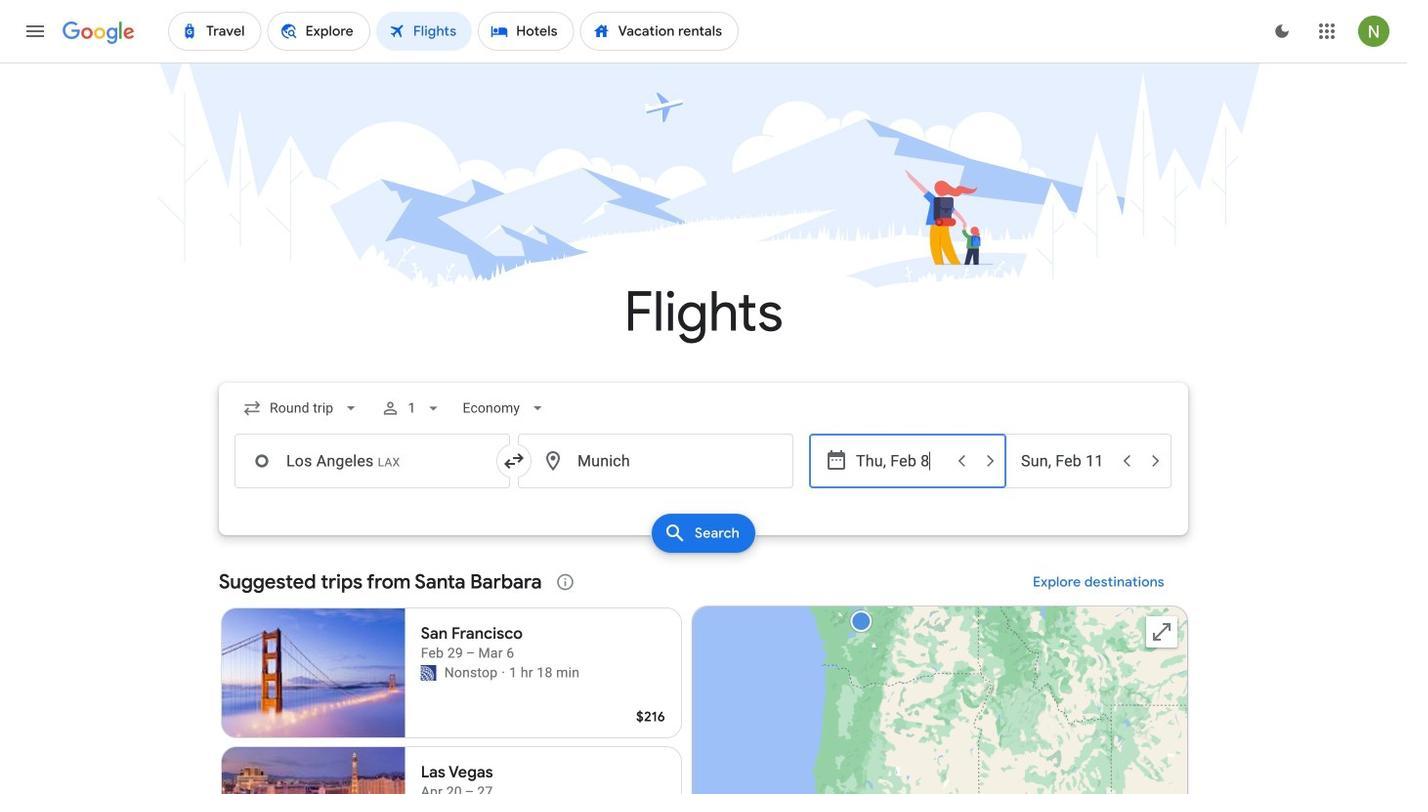 Task type: vqa. For each thing, say whether or not it's contained in the screenshot.
United 'Image'
yes



Task type: describe. For each thing, give the bounding box(es) containing it.
change appearance image
[[1259, 8, 1306, 55]]

none text field inside flight search field
[[235, 434, 510, 489]]

main menu image
[[23, 20, 47, 43]]

Return text field
[[1022, 435, 1112, 488]]

216 US dollars text field
[[637, 709, 666, 726]]

swap origin and destination. image
[[503, 450, 526, 473]]

suggested trips from santa barbara region
[[219, 559, 1189, 795]]



Task type: locate. For each thing, give the bounding box(es) containing it.
Flight search field
[[203, 383, 1205, 559]]

united image
[[421, 666, 437, 682]]

None field
[[235, 391, 369, 426], [455, 391, 555, 426], [235, 391, 369, 426], [455, 391, 555, 426]]

None text field
[[235, 434, 510, 489]]

Departure text field
[[857, 435, 946, 488]]

 image
[[502, 664, 506, 683]]

None text field
[[518, 434, 794, 489]]



